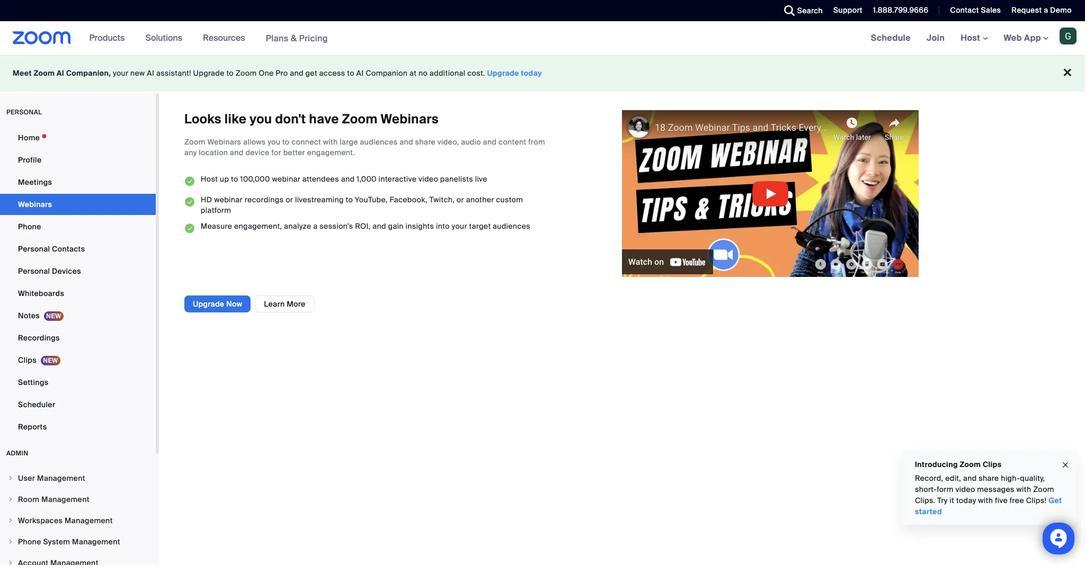 Task type: locate. For each thing, give the bounding box(es) containing it.
video inside record, edit, and share high-quality, short-form video messages with zoom clips. try it today with five free clips!
[[956, 485, 975, 494]]

0 vertical spatial webinars
[[381, 111, 439, 127]]

banner
[[0, 21, 1085, 56]]

request a demo link
[[1004, 0, 1085, 21], [1012, 5, 1072, 15]]

0 horizontal spatial a
[[313, 221, 318, 231]]

audiences
[[360, 137, 398, 147], [493, 221, 530, 231]]

right image
[[7, 475, 14, 482], [7, 497, 14, 503], [7, 539, 14, 545], [7, 560, 14, 565]]

share inside zoom webinars allows you to connect with large audiences and share video, audio and content from any location and device for better engagement.
[[415, 137, 436, 147]]

1 horizontal spatial with
[[978, 496, 993, 506]]

with up the free
[[1017, 485, 1031, 494]]

0 vertical spatial clips
[[18, 356, 37, 365]]

0 vertical spatial phone
[[18, 222, 41, 232]]

meet zoom ai companion, footer
[[0, 55, 1085, 92]]

and left get on the top
[[290, 68, 304, 78]]

phone up personal contacts
[[18, 222, 41, 232]]

1 vertical spatial your
[[452, 221, 467, 231]]

meetings link
[[0, 172, 156, 193]]

0 horizontal spatial your
[[113, 68, 128, 78]]

1 vertical spatial audiences
[[493, 221, 530, 231]]

2 personal from the top
[[18, 267, 50, 276]]

1 horizontal spatial clips
[[983, 460, 1002, 469]]

workspaces management menu item
[[0, 511, 156, 531]]

live
[[475, 174, 487, 184]]

with inside zoom webinars allows you to connect with large audiences and share video, audio and content from any location and device for better engagement.
[[323, 137, 338, 147]]

custom
[[496, 195, 523, 204]]

1 right image from the top
[[7, 475, 14, 482]]

0 horizontal spatial share
[[415, 137, 436, 147]]

contact sales
[[950, 5, 1001, 15]]

video up twitch,
[[419, 174, 438, 184]]

and right "edit,"
[[963, 474, 977, 483]]

device
[[246, 148, 270, 158]]

2 horizontal spatial webinars
[[381, 111, 439, 127]]

share up messages
[[979, 474, 999, 483]]

0 horizontal spatial webinar
[[214, 195, 243, 204]]

introducing zoom clips
[[915, 460, 1002, 469]]

you up allows
[[250, 111, 272, 127]]

2 phone from the top
[[18, 537, 41, 547]]

0 horizontal spatial today
[[521, 68, 542, 78]]

2 ai from the left
[[147, 68, 154, 78]]

0 vertical spatial webinar
[[272, 174, 301, 184]]

zoom inside record, edit, and share high-quality, short-form video messages with zoom clips. try it today with five free clips!
[[1033, 485, 1054, 494]]

banner containing products
[[0, 21, 1085, 56]]

0 horizontal spatial audiences
[[360, 137, 398, 147]]

and left 1,000
[[341, 174, 355, 184]]

1,000
[[357, 174, 377, 184]]

profile
[[18, 155, 42, 165]]

host inside meetings navigation
[[961, 32, 983, 43]]

1 vertical spatial clips
[[983, 460, 1002, 469]]

0 horizontal spatial video
[[419, 174, 438, 184]]

2 vertical spatial with
[[978, 496, 993, 506]]

new
[[130, 68, 145, 78]]

a right analyze
[[313, 221, 318, 231]]

host down 'contact sales'
[[961, 32, 983, 43]]

host
[[961, 32, 983, 43], [201, 174, 218, 184]]

ai left companion,
[[57, 68, 64, 78]]

webinars down "meetings"
[[18, 200, 52, 209]]

share
[[415, 137, 436, 147], [979, 474, 999, 483]]

you inside zoom webinars allows you to connect with large audiences and share video, audio and content from any location and device for better engagement.
[[268, 137, 280, 147]]

1.888.799.9666 button
[[865, 0, 931, 21], [873, 5, 929, 15]]

1 vertical spatial host
[[201, 174, 218, 184]]

ai left companion
[[356, 68, 364, 78]]

your right the 'into'
[[452, 221, 467, 231]]

phone inside menu item
[[18, 537, 41, 547]]

quality,
[[1020, 474, 1045, 483]]

1 corner success image from the top
[[184, 174, 195, 189]]

messages
[[977, 485, 1015, 494]]

to down host up to 100,000 webinar attendees and 1,000 interactive video panelists live
[[346, 195, 353, 204]]

3 ai from the left
[[356, 68, 364, 78]]

video
[[419, 174, 438, 184], [956, 485, 975, 494]]

1 phone from the top
[[18, 222, 41, 232]]

looks
[[184, 111, 221, 127]]

personal menu menu
[[0, 127, 156, 439]]

1 vertical spatial video
[[956, 485, 975, 494]]

you up for
[[268, 137, 280, 147]]

0 vertical spatial a
[[1044, 5, 1048, 15]]

upgrade down product information navigation
[[193, 68, 225, 78]]

upgrade now button
[[184, 296, 251, 313]]

solutions button
[[145, 21, 187, 55]]

management up phone system management menu item
[[65, 516, 113, 526]]

clips up "high-"
[[983, 460, 1002, 469]]

user management menu item
[[0, 468, 156, 489]]

host left up
[[201, 174, 218, 184]]

1 vertical spatial today
[[956, 496, 976, 506]]

platform
[[201, 206, 231, 215]]

or right twitch,
[[457, 195, 464, 204]]

management down workspaces management menu item
[[72, 537, 120, 547]]

personal
[[18, 244, 50, 254], [18, 267, 50, 276]]

1 vertical spatial webinars
[[207, 137, 241, 147]]

right image
[[7, 518, 14, 524]]

1 horizontal spatial audiences
[[493, 221, 530, 231]]

with down messages
[[978, 496, 993, 506]]

now
[[226, 299, 242, 309]]

plans & pricing link
[[266, 33, 328, 44], [266, 33, 328, 44]]

admin menu menu
[[0, 468, 156, 565]]

and inside 'meet zoom ai companion,' "footer"
[[290, 68, 304, 78]]

your inside 'meet zoom ai companion,' "footer"
[[113, 68, 128, 78]]

personal up the whiteboards
[[18, 267, 50, 276]]

meetings navigation
[[863, 21, 1085, 56]]

management up workspaces management
[[41, 495, 89, 504]]

2 right image from the top
[[7, 497, 14, 503]]

target
[[469, 221, 491, 231]]

contacts
[[52, 244, 85, 254]]

0 vertical spatial corner success image
[[184, 174, 195, 189]]

management up room management
[[37, 474, 85, 483]]

user
[[18, 474, 35, 483]]

clips inside personal menu menu
[[18, 356, 37, 365]]

1 horizontal spatial a
[[1044, 5, 1048, 15]]

video down "edit,"
[[956, 485, 975, 494]]

1 horizontal spatial your
[[452, 221, 467, 231]]

with
[[323, 137, 338, 147], [1017, 485, 1031, 494], [978, 496, 993, 506]]

1 vertical spatial webinar
[[214, 195, 243, 204]]

0 horizontal spatial host
[[201, 174, 218, 184]]

right image inside the room management menu item
[[7, 497, 14, 503]]

or right recordings
[[286, 195, 293, 204]]

clips up settings on the left of page
[[18, 356, 37, 365]]

0 vertical spatial with
[[323, 137, 338, 147]]

upgrade left now
[[193, 299, 224, 309]]

started
[[915, 507, 942, 517]]

your left new
[[113, 68, 128, 78]]

2 vertical spatial webinars
[[18, 200, 52, 209]]

zoom up clips!
[[1033, 485, 1054, 494]]

1 vertical spatial phone
[[18, 537, 41, 547]]

0 vertical spatial personal
[[18, 244, 50, 254]]

personal for personal contacts
[[18, 244, 50, 254]]

phone down 'workspaces'
[[18, 537, 41, 547]]

a left "demo"
[[1044, 5, 1048, 15]]

2 horizontal spatial ai
[[356, 68, 364, 78]]

and left gain
[[373, 221, 386, 231]]

form
[[937, 485, 954, 494]]

recordings link
[[0, 327, 156, 349]]

1 vertical spatial personal
[[18, 267, 50, 276]]

3 right image from the top
[[7, 539, 14, 545]]

1 vertical spatial share
[[979, 474, 999, 483]]

0 vertical spatial video
[[419, 174, 438, 184]]

webinars inside zoom webinars allows you to connect with large audiences and share video, audio and content from any location and device for better engagement.
[[207, 137, 241, 147]]

search button
[[776, 0, 826, 21]]

management
[[37, 474, 85, 483], [41, 495, 89, 504], [65, 516, 113, 526], [72, 537, 120, 547]]

analyze
[[284, 221, 311, 231]]

corner success image down any
[[184, 174, 195, 189]]

zoom right meet
[[34, 68, 55, 78]]

five
[[995, 496, 1008, 506]]

user management
[[18, 474, 85, 483]]

resources button
[[203, 21, 250, 55]]

0 vertical spatial share
[[415, 137, 436, 147]]

free
[[1010, 496, 1024, 506]]

companion,
[[66, 68, 111, 78]]

ai right new
[[147, 68, 154, 78]]

settings link
[[0, 372, 156, 393]]

clips!
[[1026, 496, 1047, 506]]

zoom up any
[[184, 137, 205, 147]]

hd webinar recordings or livestreaming to youtube, facebook, twitch, or another custom platform
[[201, 195, 523, 215]]

0 vertical spatial your
[[113, 68, 128, 78]]

0 horizontal spatial clips
[[18, 356, 37, 365]]

resources
[[203, 32, 245, 43]]

1 horizontal spatial share
[[979, 474, 999, 483]]

phone for phone system management
[[18, 537, 41, 547]]

insights
[[406, 221, 434, 231]]

engagement,
[[234, 221, 282, 231]]

it
[[950, 496, 954, 506]]

1 horizontal spatial host
[[961, 32, 983, 43]]

1 horizontal spatial or
[[457, 195, 464, 204]]

clips
[[18, 356, 37, 365], [983, 460, 1002, 469]]

1 horizontal spatial webinars
[[207, 137, 241, 147]]

personal up personal devices on the top left
[[18, 244, 50, 254]]

webinars up video,
[[381, 111, 439, 127]]

and
[[290, 68, 304, 78], [400, 137, 413, 147], [483, 137, 497, 147], [230, 148, 244, 158], [341, 174, 355, 184], [373, 221, 386, 231], [963, 474, 977, 483]]

audiences right large
[[360, 137, 398, 147]]

1 vertical spatial you
[[268, 137, 280, 147]]

better
[[283, 148, 305, 158]]

2 corner success image from the top
[[184, 221, 195, 236]]

clips.
[[915, 496, 935, 506]]

0 vertical spatial today
[[521, 68, 542, 78]]

menu item
[[0, 553, 156, 565]]

management for room management
[[41, 495, 89, 504]]

host for host
[[961, 32, 983, 43]]

get
[[1049, 496, 1062, 506]]

another
[[466, 195, 494, 204]]

to inside hd webinar recordings or livestreaming to youtube, facebook, twitch, or another custom platform
[[346, 195, 353, 204]]

right image inside user management menu item
[[7, 475, 14, 482]]

personal devices
[[18, 267, 81, 276]]

phone inside 'link'
[[18, 222, 41, 232]]

pricing
[[299, 33, 328, 44]]

0 vertical spatial host
[[961, 32, 983, 43]]

upgrade
[[193, 68, 225, 78], [487, 68, 519, 78], [193, 299, 224, 309]]

upgrade today link
[[487, 68, 542, 78]]

0 horizontal spatial with
[[323, 137, 338, 147]]

1 horizontal spatial webinar
[[272, 174, 301, 184]]

host for host up to 100,000 webinar attendees and 1,000 interactive video panelists live
[[201, 174, 218, 184]]

allows
[[243, 137, 266, 147]]

large
[[340, 137, 358, 147]]

system
[[43, 537, 70, 547]]

0 horizontal spatial or
[[286, 195, 293, 204]]

1 horizontal spatial ai
[[147, 68, 154, 78]]

and up the interactive
[[400, 137, 413, 147]]

right image inside phone system management menu item
[[7, 539, 14, 545]]

corner success image left measure
[[184, 221, 195, 236]]

management inside menu item
[[72, 537, 120, 547]]

measure engagement, analyze a session's roi, and gain insights into your target audiences
[[201, 221, 530, 231]]

webinars up location
[[207, 137, 241, 147]]

webinar up platform
[[214, 195, 243, 204]]

1 horizontal spatial video
[[956, 485, 975, 494]]

zoom up large
[[342, 111, 378, 127]]

1 vertical spatial corner success image
[[184, 221, 195, 236]]

or
[[286, 195, 293, 204], [457, 195, 464, 204]]

1 personal from the top
[[18, 244, 50, 254]]

audiences down custom
[[493, 221, 530, 231]]

0 horizontal spatial ai
[[57, 68, 64, 78]]

1 vertical spatial a
[[313, 221, 318, 231]]

youtube,
[[355, 195, 388, 204]]

location
[[199, 148, 228, 158]]

webinars
[[381, 111, 439, 127], [207, 137, 241, 147], [18, 200, 52, 209]]

with up engagement.
[[323, 137, 338, 147]]

to up better
[[282, 137, 290, 147]]

corner success image
[[184, 174, 195, 189], [184, 221, 195, 236]]

0 horizontal spatial webinars
[[18, 200, 52, 209]]

share left video,
[[415, 137, 436, 147]]

0 vertical spatial audiences
[[360, 137, 398, 147]]

personal
[[6, 108, 42, 117]]

2 horizontal spatial with
[[1017, 485, 1031, 494]]

personal contacts
[[18, 244, 85, 254]]

1 horizontal spatial today
[[956, 496, 976, 506]]

webinar down better
[[272, 174, 301, 184]]

today
[[521, 68, 542, 78], [956, 496, 976, 506]]



Task type: vqa. For each thing, say whether or not it's contained in the screenshot.
footer
no



Task type: describe. For each thing, give the bounding box(es) containing it.
engagement.
[[307, 148, 355, 158]]

recordings
[[18, 333, 60, 343]]

upgrade now
[[193, 299, 242, 309]]

whiteboards
[[18, 289, 64, 298]]

schedule
[[871, 32, 911, 43]]

management for user management
[[37, 474, 85, 483]]

support
[[834, 5, 863, 15]]

livestreaming
[[295, 195, 344, 204]]

scheduler
[[18, 400, 55, 410]]

close image
[[1061, 459, 1070, 471]]

webinar inside hd webinar recordings or livestreaming to youtube, facebook, twitch, or another custom platform
[[214, 195, 243, 204]]

100,000
[[240, 174, 270, 184]]

request a demo
[[1012, 5, 1072, 15]]

notes link
[[0, 305, 156, 326]]

into
[[436, 221, 450, 231]]

zoom left one
[[236, 68, 257, 78]]

upgrade right cost.
[[487, 68, 519, 78]]

room
[[18, 495, 39, 504]]

personal for personal devices
[[18, 267, 50, 276]]

zoom inside zoom webinars allows you to connect with large audiences and share video, audio and content from any location and device for better engagement.
[[184, 137, 205, 147]]

record, edit, and share high-quality, short-form video messages with zoom clips. try it today with five free clips!
[[915, 474, 1054, 506]]

and down allows
[[230, 148, 244, 158]]

connect
[[292, 137, 321, 147]]

phone link
[[0, 216, 156, 237]]

host button
[[961, 32, 988, 43]]

and inside record, edit, and share high-quality, short-form video messages with zoom clips. try it today with five free clips!
[[963, 474, 977, 483]]

facebook,
[[390, 195, 428, 204]]

high-
[[1001, 474, 1020, 483]]

corner success image for host
[[184, 174, 195, 189]]

meetings
[[18, 178, 52, 187]]

plans
[[266, 33, 289, 44]]

management for workspaces management
[[65, 516, 113, 526]]

more
[[287, 299, 306, 309]]

web
[[1004, 32, 1022, 43]]

profile link
[[0, 149, 156, 171]]

webinars inside personal menu menu
[[18, 200, 52, 209]]

1 or from the left
[[286, 195, 293, 204]]

panelists
[[440, 174, 473, 184]]

twitch,
[[430, 195, 455, 204]]

room management
[[18, 495, 89, 504]]

like
[[225, 111, 247, 127]]

sales
[[981, 5, 1001, 15]]

&
[[291, 33, 297, 44]]

corner success image for measure
[[184, 221, 195, 236]]

have
[[309, 111, 339, 127]]

for
[[271, 148, 281, 158]]

upgrade inside button
[[193, 299, 224, 309]]

introducing
[[915, 460, 958, 469]]

measure
[[201, 221, 232, 231]]

roi,
[[355, 221, 371, 231]]

4 right image from the top
[[7, 560, 14, 565]]

don't
[[275, 111, 306, 127]]

gain
[[388, 221, 404, 231]]

share inside record, edit, and share high-quality, short-form video messages with zoom clips. try it today with five free clips!
[[979, 474, 999, 483]]

2 or from the left
[[457, 195, 464, 204]]

product information navigation
[[81, 21, 336, 56]]

get
[[306, 68, 317, 78]]

short-
[[915, 485, 937, 494]]

to down resources dropdown button
[[226, 68, 234, 78]]

right image for phone system management
[[7, 539, 14, 545]]

plans & pricing
[[266, 33, 328, 44]]

1.888.799.9666
[[873, 5, 929, 15]]

zoom logo image
[[13, 31, 71, 45]]

one
[[259, 68, 274, 78]]

get started
[[915, 496, 1062, 517]]

scheduler link
[[0, 394, 156, 415]]

right image for room management
[[7, 497, 14, 503]]

1 vertical spatial with
[[1017, 485, 1031, 494]]

devices
[[52, 267, 81, 276]]

additional
[[430, 68, 466, 78]]

today inside 'meet zoom ai companion,' "footer"
[[521, 68, 542, 78]]

companion
[[366, 68, 408, 78]]

phone for phone
[[18, 222, 41, 232]]

attendees
[[302, 174, 339, 184]]

audio
[[461, 137, 481, 147]]

meet
[[13, 68, 32, 78]]

to right access
[[347, 68, 354, 78]]

1 ai from the left
[[57, 68, 64, 78]]

up
[[220, 174, 229, 184]]

host up to 100,000 webinar attendees and 1,000 interactive video panelists live
[[201, 174, 487, 184]]

and right the audio at top
[[483, 137, 497, 147]]

to right up
[[231, 174, 238, 184]]

workspaces management
[[18, 516, 113, 526]]

edit,
[[945, 474, 961, 483]]

audiences inside zoom webinars allows you to connect with large audiences and share video, audio and content from any location and device for better engagement.
[[360, 137, 398, 147]]

join link
[[919, 21, 953, 55]]

settings
[[18, 378, 48, 387]]

learn more
[[264, 299, 306, 309]]

interactive
[[379, 174, 417, 184]]

zoom up "edit,"
[[960, 460, 981, 469]]

demo
[[1050, 5, 1072, 15]]

webinars link
[[0, 194, 156, 215]]

from
[[528, 137, 545, 147]]

try
[[937, 496, 948, 506]]

hd
[[201, 195, 212, 204]]

content
[[499, 137, 526, 147]]

phone system management menu item
[[0, 532, 156, 552]]

web app
[[1004, 32, 1041, 43]]

profile picture image
[[1060, 28, 1077, 45]]

products
[[89, 32, 125, 43]]

meet zoom ai companion, your new ai assistant! upgrade to zoom one pro and get access to ai companion at no additional cost. upgrade today
[[13, 68, 542, 78]]

contact
[[950, 5, 979, 15]]

whiteboards link
[[0, 283, 156, 304]]

schedule link
[[863, 21, 919, 55]]

products button
[[89, 21, 130, 55]]

right image for user management
[[7, 475, 14, 482]]

to inside zoom webinars allows you to connect with large audiences and share video, audio and content from any location and device for better engagement.
[[282, 137, 290, 147]]

web app button
[[1004, 32, 1049, 43]]

no
[[419, 68, 428, 78]]

request
[[1012, 5, 1042, 15]]

access
[[319, 68, 345, 78]]

room management menu item
[[0, 490, 156, 510]]

phone system management
[[18, 537, 120, 547]]

today inside record, edit, and share high-quality, short-form video messages with zoom clips. try it today with five free clips!
[[956, 496, 976, 506]]

admin
[[6, 449, 28, 458]]

clips link
[[0, 350, 156, 371]]

looks like you don't have zoom webinars
[[184, 111, 439, 127]]

personal devices link
[[0, 261, 156, 282]]

0 vertical spatial you
[[250, 111, 272, 127]]

zoom webinars allows you to connect with large audiences and share video, audio and content from any location and device for better engagement.
[[184, 137, 545, 158]]

session's
[[320, 221, 353, 231]]



